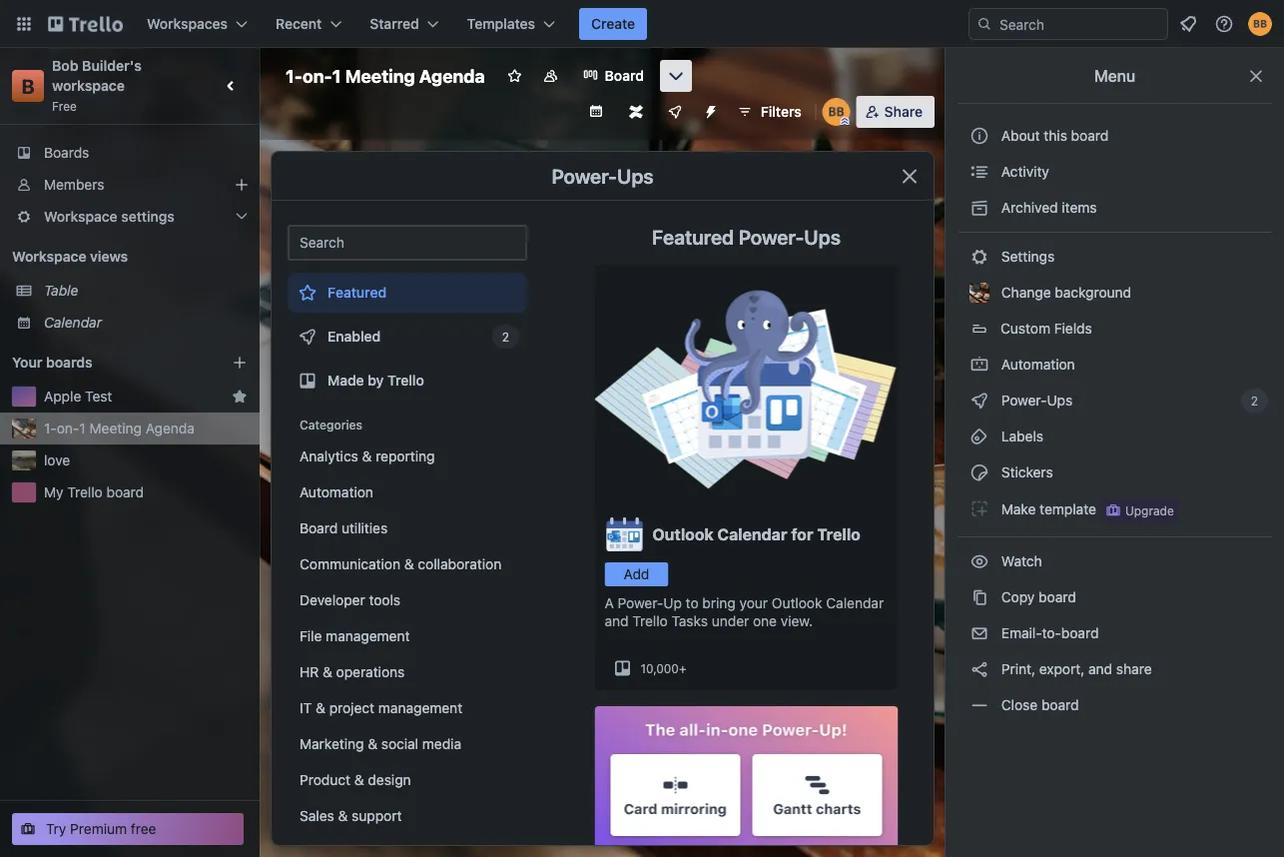 Task type: vqa. For each thing, say whether or not it's contained in the screenshot.
Members Of Workspace Boards
no



Task type: locate. For each thing, give the bounding box(es) containing it.
sm image inside email-to-board 'link'
[[970, 623, 990, 643]]

sm image for email-to-board
[[970, 623, 990, 643]]

copy board
[[998, 589, 1077, 605]]

2 horizontal spatial calendar
[[826, 595, 884, 611]]

meeting down starred
[[345, 65, 415, 86]]

1 vertical spatial 2
[[1251, 394, 1259, 408]]

0 vertical spatial on-
[[303, 65, 332, 86]]

0 vertical spatial meeting
[[345, 65, 415, 86]]

0 horizontal spatial power-ups
[[552, 164, 654, 187]]

workspace
[[52, 77, 125, 94]]

meeting inside board name text box
[[345, 65, 415, 86]]

board for board
[[605, 67, 644, 84]]

1 vertical spatial automation
[[300, 484, 374, 500]]

1 horizontal spatial on-
[[303, 65, 332, 86]]

activity
[[998, 163, 1050, 180]]

1 horizontal spatial outlook
[[772, 595, 823, 611]]

search image
[[977, 16, 993, 32]]

close board
[[998, 697, 1079, 713]]

0 vertical spatial calendar
[[44, 314, 102, 331]]

love
[[44, 452, 70, 469]]

on- down 'apple' on the top of page
[[57, 420, 79, 437]]

file management
[[300, 628, 410, 644]]

0 horizontal spatial on-
[[57, 420, 79, 437]]

communication & collaboration
[[300, 556, 502, 572]]

Board name text field
[[276, 60, 495, 92]]

featured for featured
[[328, 284, 387, 301]]

add board image
[[232, 355, 248, 371]]

board left utilities
[[300, 520, 338, 536]]

on-
[[303, 65, 332, 86], [57, 420, 79, 437]]

sm image for close board
[[970, 695, 990, 715]]

product
[[300, 772, 351, 788]]

1 sm image from the top
[[970, 162, 990, 182]]

2 vertical spatial calendar
[[826, 595, 884, 611]]

power- inside a power-up to bring your outlook calendar and trello tasks under one view.
[[618, 595, 664, 611]]

& right analytics
[[362, 448, 372, 465]]

0 horizontal spatial calendar
[[44, 314, 102, 331]]

1-on-1 meeting agenda down starred
[[286, 65, 485, 86]]

0 vertical spatial management
[[326, 628, 410, 644]]

automation link down custom fields button
[[958, 349, 1273, 381]]

sm image for labels
[[970, 427, 990, 447]]

1 vertical spatial board
[[300, 520, 338, 536]]

& down board utilities link
[[404, 556, 414, 572]]

communication
[[300, 556, 401, 572]]

board for this
[[1072, 127, 1109, 144]]

1 vertical spatial calendar
[[718, 525, 788, 544]]

1 vertical spatial 1-on-1 meeting agenda
[[44, 420, 195, 437]]

hr
[[300, 664, 319, 680]]

change
[[1002, 284, 1051, 301]]

1 inside board name text box
[[332, 65, 341, 86]]

0 vertical spatial power-ups
[[552, 164, 654, 187]]

and
[[605, 613, 629, 629], [1089, 661, 1113, 677]]

0 vertical spatial 2
[[502, 330, 509, 344]]

1 horizontal spatial automation link
[[958, 349, 1273, 381]]

board inside 'link'
[[1062, 625, 1099, 641]]

& for reporting
[[362, 448, 372, 465]]

1 horizontal spatial board
[[605, 67, 644, 84]]

2 horizontal spatial ups
[[1047, 392, 1073, 409]]

product & design link
[[288, 764, 527, 796]]

1 horizontal spatial featured
[[652, 225, 734, 248]]

3 sm image from the top
[[970, 391, 990, 411]]

0 horizontal spatial meeting
[[89, 420, 142, 437]]

3 sm image from the top
[[970, 427, 990, 447]]

sm image inside the 'activity' link
[[970, 162, 990, 182]]

sm image left settings
[[970, 247, 990, 267]]

outlook up view.
[[772, 595, 823, 611]]

sm image inside copy board link
[[970, 587, 990, 607]]

automation link up board utilities link
[[288, 476, 527, 508]]

settings link
[[958, 241, 1273, 273]]

primary element
[[0, 0, 1285, 48]]

made
[[328, 372, 364, 389]]

1 vertical spatial 1
[[79, 420, 86, 437]]

social
[[381, 736, 419, 752]]

board up 'print, export, and share'
[[1062, 625, 1099, 641]]

0 vertical spatial automation
[[998, 356, 1076, 373]]

1 horizontal spatial and
[[1089, 661, 1113, 677]]

& right it
[[316, 700, 326, 716]]

workspace for workspace settings
[[44, 208, 118, 225]]

a
[[605, 595, 614, 611]]

custom
[[1001, 320, 1051, 337]]

0 horizontal spatial 1-
[[44, 420, 57, 437]]

outlook
[[653, 525, 714, 544], [772, 595, 823, 611]]

management down the hr & operations link
[[378, 700, 463, 716]]

automation down custom fields
[[998, 356, 1076, 373]]

featured
[[652, 225, 734, 248], [328, 284, 387, 301]]

featured power-ups
[[652, 225, 841, 248]]

apple test
[[44, 388, 112, 405]]

1 vertical spatial featured
[[328, 284, 387, 301]]

5 sm image from the top
[[970, 623, 990, 643]]

it
[[300, 700, 312, 716]]

developer tools
[[300, 592, 401, 608]]

marketing & social media
[[300, 736, 462, 752]]

power-ups up labels
[[998, 392, 1077, 409]]

marketing
[[300, 736, 364, 752]]

Search text field
[[288, 225, 527, 261]]

upgrade
[[1126, 503, 1175, 517]]

1 vertical spatial workspace
[[12, 248, 86, 265]]

& for collaboration
[[404, 556, 414, 572]]

and left 'share'
[[1089, 661, 1113, 677]]

automation up board utilities
[[300, 484, 374, 500]]

power-ups down calendar power-up image
[[552, 164, 654, 187]]

1 horizontal spatial meeting
[[345, 65, 415, 86]]

design
[[368, 772, 411, 788]]

on- down recent popup button
[[303, 65, 332, 86]]

& for social
[[368, 736, 378, 752]]

sm image inside settings link
[[970, 247, 990, 267]]

0 horizontal spatial board
[[300, 520, 338, 536]]

1 down apple test
[[79, 420, 86, 437]]

settings
[[121, 208, 175, 225]]

power-ups
[[552, 164, 654, 187], [998, 392, 1077, 409]]

0 vertical spatial agenda
[[419, 65, 485, 86]]

0 horizontal spatial 1-on-1 meeting agenda
[[44, 420, 195, 437]]

sm image left the activity
[[970, 162, 990, 182]]

sm image inside close board link
[[970, 695, 990, 715]]

board for to-
[[1062, 625, 1099, 641]]

labels link
[[958, 421, 1273, 453]]

print, export, and share
[[998, 661, 1152, 677]]

trello
[[388, 372, 424, 389], [67, 484, 103, 500], [817, 525, 861, 544], [633, 613, 668, 629]]

6 sm image from the top
[[970, 659, 990, 679]]

& inside "link"
[[354, 772, 364, 788]]

sm image inside stickers link
[[970, 463, 990, 482]]

1 vertical spatial outlook
[[772, 595, 823, 611]]

4 sm image from the top
[[970, 463, 990, 482]]

sm image left labels
[[970, 427, 990, 447]]

1 horizontal spatial 2
[[1251, 394, 1259, 408]]

copy
[[1002, 589, 1035, 605]]

1 horizontal spatial 1-
[[286, 65, 303, 86]]

board up confluence icon
[[605, 67, 644, 84]]

outlook up the add button
[[653, 525, 714, 544]]

featured for featured power-ups
[[652, 225, 734, 248]]

agenda up 'love' link
[[146, 420, 195, 437]]

0 horizontal spatial ups
[[617, 164, 654, 187]]

agenda left the star or unstar board image
[[419, 65, 485, 86]]

board inside button
[[1072, 127, 1109, 144]]

utilities
[[342, 520, 388, 536]]

sm image for power-ups
[[970, 391, 990, 411]]

0 horizontal spatial 1
[[79, 420, 86, 437]]

templates
[[467, 15, 535, 32]]

0 vertical spatial 1-
[[286, 65, 303, 86]]

agenda
[[419, 65, 485, 86], [146, 420, 195, 437]]

0 horizontal spatial automation link
[[288, 476, 527, 508]]

4 sm image from the top
[[970, 551, 990, 571]]

0 vertical spatial 1
[[332, 65, 341, 86]]

test
[[85, 388, 112, 405]]

power ups image
[[667, 104, 683, 120]]

open information menu image
[[1215, 14, 1235, 34]]

analytics & reporting link
[[288, 441, 527, 472]]

board down export,
[[1042, 697, 1079, 713]]

0 vertical spatial and
[[605, 613, 629, 629]]

2 vertical spatial ups
[[1047, 392, 1073, 409]]

sm image for copy board
[[970, 587, 990, 607]]

trello down up
[[633, 613, 668, 629]]

sm image
[[970, 198, 990, 218], [970, 355, 990, 375], [970, 391, 990, 411], [970, 463, 990, 482], [970, 498, 990, 518], [970, 587, 990, 607], [970, 695, 990, 715]]

6 sm image from the top
[[970, 587, 990, 607]]

background
[[1055, 284, 1132, 301]]

print,
[[1002, 661, 1036, 677]]

sales
[[300, 808, 334, 824]]

& for design
[[354, 772, 364, 788]]

board down 'love' link
[[106, 484, 144, 500]]

love link
[[44, 451, 248, 471]]

sm image inside archived items link
[[970, 198, 990, 218]]

7 sm image from the top
[[970, 695, 990, 715]]

apple test link
[[44, 387, 224, 407]]

1-on-1 meeting agenda down the apple test link
[[44, 420, 195, 437]]

0 horizontal spatial featured
[[328, 284, 387, 301]]

1- up love
[[44, 420, 57, 437]]

sm image for settings
[[970, 247, 990, 267]]

custom fields
[[1001, 320, 1093, 337]]

ups
[[617, 164, 654, 187], [804, 225, 841, 248], [1047, 392, 1073, 409]]

& right hr
[[323, 664, 332, 680]]

1 down recent popup button
[[332, 65, 341, 86]]

& left design
[[354, 772, 364, 788]]

share button
[[857, 96, 935, 128]]

0 vertical spatial board
[[605, 67, 644, 84]]

sm image left the watch
[[970, 551, 990, 571]]

made by trello link
[[288, 361, 527, 401]]

automation link
[[958, 349, 1273, 381], [288, 476, 527, 508]]

1
[[332, 65, 341, 86], [79, 420, 86, 437]]

this member is an admin of this board. image
[[841, 117, 850, 126]]

menu
[[1095, 66, 1136, 85]]

1 vertical spatial power-ups
[[998, 392, 1077, 409]]

watch link
[[958, 545, 1273, 577]]

sm image inside print, export, and share link
[[970, 659, 990, 679]]

create
[[591, 15, 635, 32]]

1-
[[286, 65, 303, 86], [44, 420, 57, 437]]

trello right my
[[67, 484, 103, 500]]

board for trello
[[106, 484, 144, 500]]

0 horizontal spatial outlook
[[653, 525, 714, 544]]

developer tools link
[[288, 584, 527, 616]]

1 horizontal spatial automation
[[998, 356, 1076, 373]]

calendar
[[44, 314, 102, 331], [718, 525, 788, 544], [826, 595, 884, 611]]

meeting down test
[[89, 420, 142, 437]]

2 for power-ups
[[1251, 394, 1259, 408]]

members link
[[0, 169, 260, 201]]

members
[[44, 176, 104, 193]]

0 horizontal spatial and
[[605, 613, 629, 629]]

it & project management
[[300, 700, 463, 716]]

0 horizontal spatial 2
[[502, 330, 509, 344]]

about this board button
[[958, 120, 1273, 152]]

and down a at left bottom
[[605, 613, 629, 629]]

1 horizontal spatial agenda
[[419, 65, 485, 86]]

board right this
[[1072, 127, 1109, 144]]

sm image for activity
[[970, 162, 990, 182]]

items
[[1062, 199, 1097, 216]]

management up operations
[[326, 628, 410, 644]]

recent button
[[264, 8, 354, 40]]

sm image left the print, at the right
[[970, 659, 990, 679]]

sm image
[[970, 162, 990, 182], [970, 247, 990, 267], [970, 427, 990, 447], [970, 551, 990, 571], [970, 623, 990, 643], [970, 659, 990, 679]]

1-on-1 meeting agenda
[[286, 65, 485, 86], [44, 420, 195, 437]]

workspace up table
[[12, 248, 86, 265]]

1 vertical spatial management
[[378, 700, 463, 716]]

sm image inside labels link
[[970, 427, 990, 447]]

filters button
[[731, 96, 808, 128]]

1 sm image from the top
[[970, 198, 990, 218]]

archived items link
[[958, 192, 1273, 224]]

1 horizontal spatial power-ups
[[998, 392, 1077, 409]]

1 horizontal spatial 1
[[332, 65, 341, 86]]

my trello board link
[[44, 482, 248, 502]]

workspace navigation collapse icon image
[[218, 72, 246, 100]]

1- down recent
[[286, 65, 303, 86]]

1 vertical spatial 1-
[[44, 420, 57, 437]]

workspace down members
[[44, 208, 118, 225]]

table link
[[44, 281, 248, 301]]

calendar inside calendar link
[[44, 314, 102, 331]]

create button
[[579, 8, 647, 40]]

2 sm image from the top
[[970, 247, 990, 267]]

to-
[[1042, 625, 1062, 641]]

starred button
[[358, 8, 451, 40]]

for
[[791, 525, 814, 544]]

& right sales
[[338, 808, 348, 824]]

support
[[352, 808, 402, 824]]

0 vertical spatial 1-on-1 meeting agenda
[[286, 65, 485, 86]]

bob builder's workspace link
[[52, 57, 145, 94]]

templates button
[[455, 8, 567, 40]]

sm image left email-
[[970, 623, 990, 643]]

to
[[686, 595, 699, 611]]

star or unstar board image
[[507, 68, 523, 84]]

0 vertical spatial workspace
[[44, 208, 118, 225]]

0 vertical spatial outlook
[[653, 525, 714, 544]]

& for support
[[338, 808, 348, 824]]

2 sm image from the top
[[970, 355, 990, 375]]

template
[[1040, 501, 1097, 517]]

workspace inside dropdown button
[[44, 208, 118, 225]]

0 vertical spatial featured
[[652, 225, 734, 248]]

5 sm image from the top
[[970, 498, 990, 518]]

& left social
[[368, 736, 378, 752]]

this
[[1044, 127, 1068, 144]]

0 horizontal spatial agenda
[[146, 420, 195, 437]]

10,000 +
[[641, 661, 687, 675]]

sm image for stickers
[[970, 463, 990, 482]]

bob builder (bobbuilder40) image
[[1249, 12, 1273, 36]]

sales & support
[[300, 808, 402, 824]]

sm image inside watch link
[[970, 551, 990, 571]]

1 horizontal spatial 1-on-1 meeting agenda
[[286, 65, 485, 86]]

0 horizontal spatial automation
[[300, 484, 374, 500]]

1 vertical spatial ups
[[804, 225, 841, 248]]



Task type: describe. For each thing, give the bounding box(es) containing it.
close board link
[[958, 689, 1273, 721]]

about
[[1002, 127, 1040, 144]]

0 notifications image
[[1177, 12, 1201, 36]]

workspace settings
[[44, 208, 175, 225]]

b
[[21, 74, 35, 97]]

1 vertical spatial automation link
[[288, 476, 527, 508]]

your boards with 4 items element
[[12, 351, 202, 375]]

my trello board
[[44, 484, 144, 500]]

activity link
[[958, 156, 1273, 188]]

calendar inside a power-up to bring your outlook calendar and trello tasks under one view.
[[826, 595, 884, 611]]

views
[[90, 248, 128, 265]]

make template
[[998, 501, 1097, 517]]

reporting
[[376, 448, 435, 465]]

workspace views
[[12, 248, 128, 265]]

calendar link
[[44, 313, 248, 333]]

email-to-board link
[[958, 617, 1273, 649]]

automation image
[[695, 96, 723, 124]]

& for operations
[[323, 664, 332, 680]]

10,000
[[641, 661, 679, 675]]

custom fields button
[[958, 313, 1273, 345]]

customize views image
[[666, 66, 686, 86]]

my
[[44, 484, 63, 500]]

bob
[[52, 57, 78, 74]]

1 horizontal spatial calendar
[[718, 525, 788, 544]]

agenda inside board name text box
[[419, 65, 485, 86]]

change background link
[[958, 277, 1273, 309]]

calendar power-up image
[[588, 103, 604, 119]]

analytics
[[300, 448, 358, 465]]

1-on-1 meeting agenda inside board name text box
[[286, 65, 485, 86]]

product & design
[[300, 772, 411, 788]]

try
[[46, 821, 66, 837]]

Search field
[[993, 9, 1168, 39]]

try premium free button
[[12, 813, 244, 845]]

1 vertical spatial agenda
[[146, 420, 195, 437]]

table
[[44, 282, 78, 299]]

board for board utilities
[[300, 520, 338, 536]]

1 vertical spatial meeting
[[89, 420, 142, 437]]

trello inside a power-up to bring your outlook calendar and trello tasks under one view.
[[633, 613, 668, 629]]

marketing & social media link
[[288, 728, 527, 760]]

sm image for archived items
[[970, 198, 990, 218]]

sales & support link
[[288, 800, 527, 832]]

share
[[885, 103, 923, 120]]

1- inside board name text box
[[286, 65, 303, 86]]

1 horizontal spatial ups
[[804, 225, 841, 248]]

confluence icon image
[[629, 105, 643, 119]]

stickers
[[998, 464, 1054, 480]]

under
[[712, 613, 749, 629]]

share
[[1117, 661, 1152, 677]]

bring
[[703, 595, 736, 611]]

workspace visible image
[[543, 68, 559, 84]]

boards link
[[0, 137, 260, 169]]

premium
[[70, 821, 127, 837]]

featured link
[[288, 273, 527, 313]]

filters
[[761, 103, 802, 120]]

0 vertical spatial ups
[[617, 164, 654, 187]]

tools
[[369, 592, 401, 608]]

on- inside board name text box
[[303, 65, 332, 86]]

free
[[131, 821, 156, 837]]

export,
[[1040, 661, 1085, 677]]

outlook inside a power-up to bring your outlook calendar and trello tasks under one view.
[[772, 595, 823, 611]]

b link
[[12, 70, 44, 102]]

copy board link
[[958, 581, 1273, 613]]

back to home image
[[48, 8, 123, 40]]

fields
[[1055, 320, 1093, 337]]

starred icon image
[[232, 389, 248, 405]]

board utilities link
[[288, 512, 527, 544]]

bob builder's workspace free
[[52, 57, 145, 113]]

workspaces
[[147, 15, 228, 32]]

board up to-
[[1039, 589, 1077, 605]]

1 vertical spatial on-
[[57, 420, 79, 437]]

board utilities
[[300, 520, 388, 536]]

and inside a power-up to bring your outlook calendar and trello tasks under one view.
[[605, 613, 629, 629]]

watch
[[998, 553, 1046, 569]]

0 vertical spatial automation link
[[958, 349, 1273, 381]]

& for project
[[316, 700, 326, 716]]

2 for enabled
[[502, 330, 509, 344]]

workspace settings button
[[0, 201, 260, 233]]

upgrade button
[[1102, 498, 1179, 522]]

bob builder (bobbuilder40) image
[[823, 98, 851, 126]]

view.
[[781, 613, 813, 629]]

1 vertical spatial and
[[1089, 661, 1113, 677]]

your boards
[[12, 354, 93, 371]]

boards
[[46, 354, 93, 371]]

media
[[422, 736, 462, 752]]

enabled
[[328, 328, 381, 345]]

file
[[300, 628, 322, 644]]

project
[[329, 700, 375, 716]]

one
[[753, 613, 777, 629]]

workspaces button
[[135, 8, 260, 40]]

boards
[[44, 144, 89, 161]]

trello right for
[[817, 525, 861, 544]]

workspace for workspace views
[[12, 248, 86, 265]]

sm image for automation
[[970, 355, 990, 375]]

trello right 'by'
[[388, 372, 424, 389]]

hr & operations
[[300, 664, 405, 680]]

communication & collaboration link
[[288, 548, 527, 580]]

sm image for print, export, and share
[[970, 659, 990, 679]]

about this board
[[1002, 127, 1109, 144]]

sm image for make template
[[970, 498, 990, 518]]

email-to-board
[[998, 625, 1099, 641]]

by
[[368, 372, 384, 389]]

operations
[[336, 664, 405, 680]]

add
[[624, 566, 650, 582]]

sm image for watch
[[970, 551, 990, 571]]

builder's
[[82, 57, 142, 74]]

archived items
[[998, 199, 1097, 216]]

board link
[[571, 60, 656, 92]]



